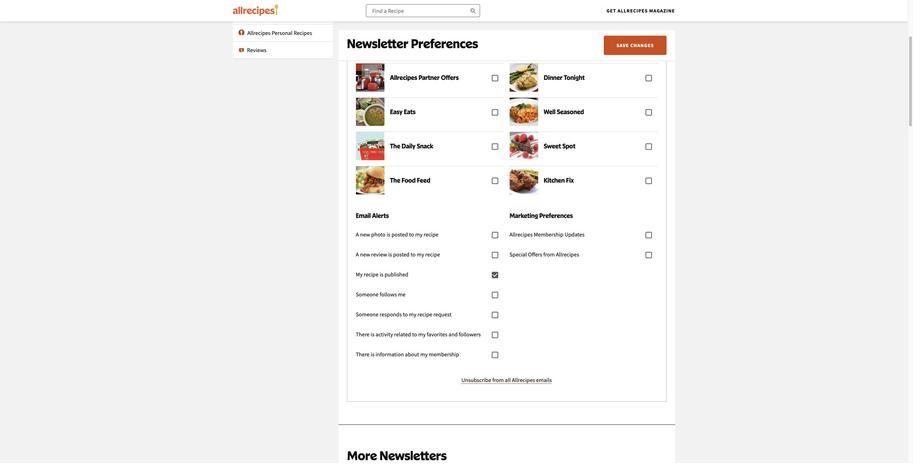 Task type: describe. For each thing, give the bounding box(es) containing it.
reviews
[[247, 46, 267, 54]]

to down a new photo is posted to my recipe on the left
[[411, 251, 416, 258]]

kitchen
[[544, 176, 565, 184]]

the for the food feed
[[390, 176, 401, 184]]

daily
[[402, 142, 416, 150]]

save
[[617, 42, 629, 49]]

the food feed image
[[356, 166, 385, 195]]

and
[[449, 331, 458, 338]]

my left favorites
[[418, 331, 426, 338]]

dinner tonight
[[544, 74, 585, 81]]

my down a new photo is posted to my recipe on the left
[[417, 251, 424, 258]]

1 horizontal spatial from
[[544, 251, 555, 258]]

allrecipes down updates
[[556, 251, 579, 258]]

my
[[356, 271, 363, 278]]

changes
[[631, 42, 654, 49]]

allrecipes personal recipes link
[[233, 24, 333, 41]]

easy
[[390, 108, 403, 115]]

alerts
[[372, 212, 389, 219]]

tonight
[[564, 74, 585, 81]]

dinner
[[544, 74, 563, 81]]

all for from
[[505, 376, 511, 384]]

allrecipes down marketing
[[510, 231, 533, 238]]

sweet spot image
[[510, 132, 538, 160]]

favorites
[[427, 331, 448, 338]]

newsletter
[[347, 36, 409, 51]]

special
[[510, 251, 527, 258]]

information
[[376, 351, 404, 358]]

the daily snack
[[390, 142, 433, 150]]

well
[[544, 108, 556, 115]]

photo
[[371, 231, 386, 238]]

is left information in the bottom of the page
[[371, 351, 375, 358]]

0 horizontal spatial from
[[493, 376, 504, 384]]

email alerts
[[356, 212, 389, 219]]

eats
[[404, 108, 416, 115]]

Search text field
[[366, 4, 481, 17]]

followers
[[459, 331, 481, 338]]

me
[[398, 291, 406, 298]]

membership
[[429, 351, 459, 358]]

0 vertical spatial offers
[[441, 74, 459, 81]]

new for review
[[360, 251, 370, 258]]

request
[[434, 311, 452, 318]]

sweet
[[544, 142, 561, 150]]

kitchen fix image
[[510, 166, 538, 195]]

save changes
[[617, 42, 654, 49]]

saved
[[247, 12, 262, 19]]

sweet spot
[[544, 142, 576, 150]]

personal
[[272, 29, 293, 36]]

allrecipes up reviews
[[247, 29, 271, 36]]

a new review is posted to my recipe
[[356, 251, 440, 258]]

to right responds
[[403, 311, 408, 318]]

allrecipes membership updates
[[510, 231, 585, 238]]

get allrecipes magazine link
[[607, 7, 675, 14]]

get allrecipes magazine
[[607, 7, 675, 14]]

is right review
[[388, 251, 392, 258]]

published
[[385, 271, 409, 278]]

save changes button
[[604, 36, 667, 55]]

emails
[[536, 376, 552, 384]]

well seasoned
[[544, 108, 584, 115]]

reviews link
[[233, 41, 333, 59]]

well seasoned image
[[510, 98, 538, 126]]

there is information about my membership
[[356, 351, 459, 358]]

to right related
[[412, 331, 417, 338]]

collections
[[282, 12, 309, 19]]

partner
[[419, 74, 440, 81]]

the daily snack image
[[356, 132, 385, 160]]

someone for someone follows me
[[356, 291, 379, 298]]

food
[[402, 176, 416, 184]]

membership
[[534, 231, 564, 238]]

posted for photo
[[392, 231, 408, 238]]

1 horizontal spatial offers
[[528, 251, 543, 258]]

preferences for marketing preferences
[[540, 212, 573, 219]]

related
[[394, 331, 411, 338]]

items
[[263, 12, 276, 19]]

is left 'published'
[[380, 271, 384, 278]]

feed
[[417, 176, 431, 184]]

unsubscribe
[[462, 376, 492, 384]]

email
[[356, 212, 371, 219]]



Task type: locate. For each thing, give the bounding box(es) containing it.
1 vertical spatial offers
[[528, 251, 543, 258]]

0 horizontal spatial all
[[505, 376, 511, 384]]

1 the from the top
[[390, 142, 401, 150]]

2 a from the top
[[356, 251, 359, 258]]

2 new from the top
[[360, 251, 370, 258]]

&
[[277, 12, 281, 19]]

magazine
[[650, 7, 675, 14]]

updates
[[565, 231, 585, 238]]

1 horizontal spatial preferences
[[540, 212, 573, 219]]

the left food
[[390, 176, 401, 184]]

1 vertical spatial the
[[390, 176, 401, 184]]

a for a new photo is posted to my recipe
[[356, 231, 359, 238]]

about
[[405, 351, 419, 358]]

from down membership
[[544, 251, 555, 258]]

0 horizontal spatial preferences
[[411, 36, 478, 51]]

all right the unsubscribe
[[505, 376, 511, 384]]

spot
[[563, 142, 576, 150]]

1 someone from the top
[[356, 291, 379, 298]]

my right the about
[[421, 351, 428, 358]]

allrecipes partner offers image
[[356, 63, 385, 92]]

dinner tonight image
[[510, 63, 538, 92]]

1 vertical spatial all
[[505, 376, 511, 384]]

all inside unsubscribe from all allrecipes emails link
[[505, 376, 511, 384]]

is
[[387, 231, 391, 238], [388, 251, 392, 258], [380, 271, 384, 278], [371, 331, 375, 338], [371, 351, 375, 358]]

new for photo
[[360, 231, 370, 238]]

the left daily
[[390, 142, 401, 150]]

is right photo
[[387, 231, 391, 238]]

responds
[[380, 311, 402, 318]]

posted for review
[[393, 251, 410, 258]]

0 horizontal spatial offers
[[441, 74, 459, 81]]

there left information in the bottom of the page
[[356, 351, 370, 358]]

there left activity
[[356, 331, 370, 338]]

0 vertical spatial a
[[356, 231, 359, 238]]

preferences for newsletter preferences
[[411, 36, 478, 51]]

0 vertical spatial preferences
[[411, 36, 478, 51]]

0 vertical spatial all
[[652, 49, 658, 56]]

recipes
[[294, 29, 312, 36]]

seasoned
[[557, 108, 584, 115]]

someone responds to my recipe request
[[356, 311, 452, 318]]

2 there from the top
[[356, 351, 370, 358]]

0 vertical spatial from
[[544, 251, 555, 258]]

new left photo
[[360, 231, 370, 238]]

marketing preferences
[[510, 212, 573, 219]]

all
[[652, 49, 658, 56], [505, 376, 511, 384]]

a down email
[[356, 231, 359, 238]]

subscribe
[[621, 49, 645, 56]]

posted up a new review is posted to my recipe
[[392, 231, 408, 238]]

fix
[[566, 176, 574, 184]]

saved items & collections
[[247, 12, 309, 19]]

subscribe to all link
[[621, 48, 658, 57]]

allrecipes partner offers
[[390, 74, 459, 81]]

unsubscribe from all allrecipes emails link
[[462, 376, 552, 384]]

is left activity
[[371, 331, 375, 338]]

activity
[[376, 331, 393, 338]]

allrecipes right get
[[618, 7, 648, 14]]

to up a new review is posted to my recipe
[[409, 231, 414, 238]]

0 vertical spatial someone
[[356, 291, 379, 298]]

1 horizontal spatial all
[[652, 49, 658, 56]]

from right the unsubscribe
[[493, 376, 504, 384]]

newsletter preferences
[[347, 36, 478, 51]]

there
[[356, 331, 370, 338], [356, 351, 370, 358]]

get
[[607, 7, 617, 14]]

1 vertical spatial someone
[[356, 311, 379, 318]]

my recipe is published
[[356, 271, 409, 278]]

1 vertical spatial posted
[[393, 251, 410, 258]]

saved items & collections link
[[233, 7, 333, 24]]

1 there from the top
[[356, 331, 370, 338]]

from
[[544, 251, 555, 258], [493, 376, 504, 384]]

allrecipes inside unsubscribe from all allrecipes emails link
[[512, 376, 535, 384]]

my
[[415, 231, 423, 238], [417, 251, 424, 258], [409, 311, 417, 318], [418, 331, 426, 338], [421, 351, 428, 358]]

easy eats
[[390, 108, 416, 115]]

all for to
[[652, 49, 658, 56]]

the
[[390, 142, 401, 150], [390, 176, 401, 184]]

1 vertical spatial preferences
[[540, 212, 573, 219]]

offers right special at the right bottom of the page
[[528, 251, 543, 258]]

allrecipes personal recipes
[[247, 29, 312, 36]]

special offers from allrecipes
[[510, 251, 579, 258]]

someone
[[356, 291, 379, 298], [356, 311, 379, 318]]

1 new from the top
[[360, 231, 370, 238]]

0 vertical spatial new
[[360, 231, 370, 238]]

kitchen fix
[[544, 176, 574, 184]]

allrecipes left partner
[[390, 74, 417, 81]]

a up my
[[356, 251, 359, 258]]

offers
[[441, 74, 459, 81], [528, 251, 543, 258]]

to down changes
[[646, 49, 651, 56]]

my up there is activity related to my favorites and followers
[[409, 311, 417, 318]]

1 vertical spatial a
[[356, 251, 359, 258]]

unsubscribe from all allrecipes emails
[[462, 376, 552, 384]]

1 vertical spatial new
[[360, 251, 370, 258]]

0 vertical spatial there
[[356, 331, 370, 338]]

a new photo is posted to my recipe
[[356, 231, 439, 238]]

1 vertical spatial from
[[493, 376, 504, 384]]

someone left responds
[[356, 311, 379, 318]]

marketing
[[510, 212, 538, 219]]

1 a from the top
[[356, 231, 359, 238]]

posted down a new photo is posted to my recipe on the left
[[393, 251, 410, 258]]

a
[[356, 231, 359, 238], [356, 251, 359, 258]]

the for the daily snack
[[390, 142, 401, 150]]

1 vertical spatial there
[[356, 351, 370, 358]]

allrecipes
[[618, 7, 648, 14], [247, 29, 271, 36], [390, 74, 417, 81], [510, 231, 533, 238], [556, 251, 579, 258], [512, 376, 535, 384]]

the food feed
[[390, 176, 431, 184]]

someone follows me
[[356, 291, 406, 298]]

all down changes
[[652, 49, 658, 56]]

someone left follows in the bottom left of the page
[[356, 291, 379, 298]]

allrecipes left emails
[[512, 376, 535, 384]]

to
[[646, 49, 651, 56], [409, 231, 414, 238], [411, 251, 416, 258], [403, 311, 408, 318], [412, 331, 417, 338]]

all inside subscribe to all link
[[652, 49, 658, 56]]

0 vertical spatial the
[[390, 142, 401, 150]]

preferences
[[411, 36, 478, 51], [540, 212, 573, 219]]

a for a new review is posted to my recipe
[[356, 251, 359, 258]]

there is activity related to my favorites and followers
[[356, 331, 481, 338]]

recipe
[[424, 231, 439, 238], [426, 251, 440, 258], [364, 271, 379, 278], [418, 311, 433, 318]]

subscribe to all
[[621, 49, 658, 56]]

snack
[[417, 142, 433, 150]]

easy eats image
[[356, 98, 385, 126]]

there for there is activity related to my favorites and followers
[[356, 331, 370, 338]]

review
[[371, 251, 387, 258]]

2 someone from the top
[[356, 311, 379, 318]]

there for there is information about my membership
[[356, 351, 370, 358]]

2 the from the top
[[390, 176, 401, 184]]

new left review
[[360, 251, 370, 258]]

offers right partner
[[441, 74, 459, 81]]

0 vertical spatial posted
[[392, 231, 408, 238]]

my up a new review is posted to my recipe
[[415, 231, 423, 238]]

follows
[[380, 291, 397, 298]]

new
[[360, 231, 370, 238], [360, 251, 370, 258]]

posted
[[392, 231, 408, 238], [393, 251, 410, 258]]

someone for someone responds to my recipe request
[[356, 311, 379, 318]]



Task type: vqa. For each thing, say whether or not it's contained in the screenshot.
PROFILE
no



